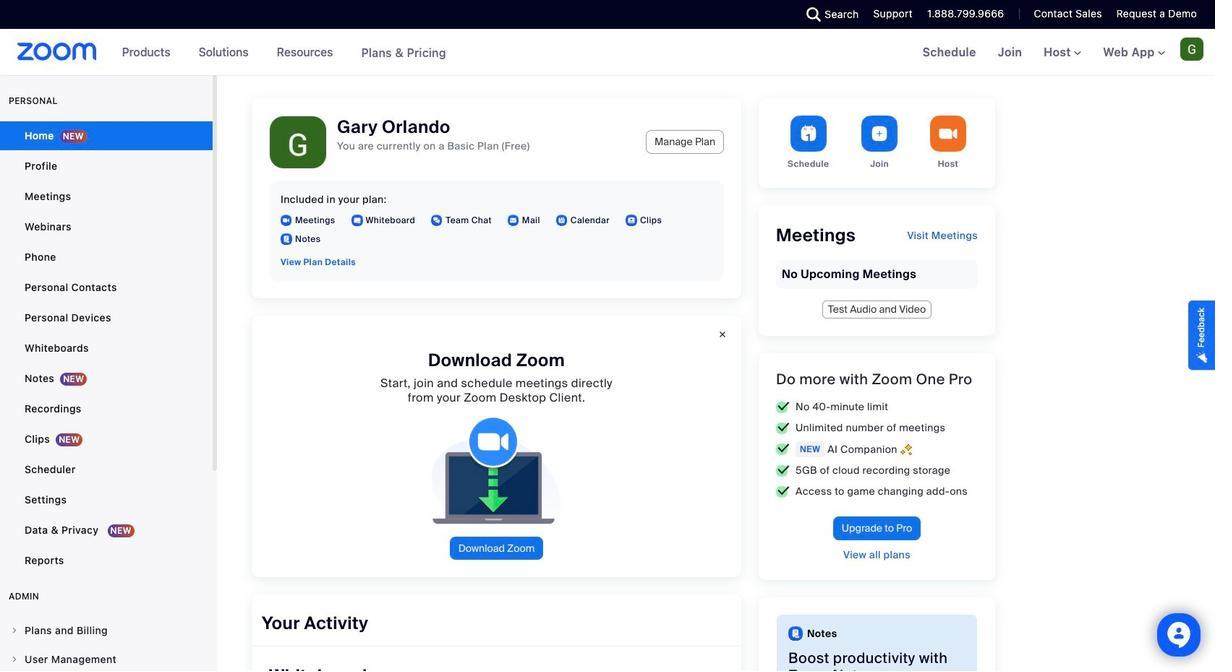 Task type: locate. For each thing, give the bounding box(es) containing it.
2 vertical spatial check box image
[[776, 486, 790, 498]]

menu item
[[0, 618, 213, 645], [0, 647, 213, 672]]

banner
[[0, 29, 1215, 77]]

1 check box image from the top
[[776, 402, 790, 413]]

0 vertical spatial check box image
[[776, 423, 790, 434]]

1 vertical spatial menu item
[[0, 647, 213, 672]]

download zoom image
[[420, 417, 573, 526]]

product information navigation
[[111, 29, 457, 77]]

schedule image
[[790, 116, 827, 152]]

2 menu item from the top
[[0, 647, 213, 672]]

0 vertical spatial check box image
[[776, 402, 790, 413]]

0 vertical spatial menu item
[[0, 618, 213, 645]]

avatar image
[[270, 116, 326, 173]]

profile.zoom_calendar image
[[556, 215, 568, 226]]

1 vertical spatial right image
[[10, 656, 19, 665]]

right image
[[10, 627, 19, 636], [10, 656, 19, 665]]

0 vertical spatial right image
[[10, 627, 19, 636]]

2 right image from the top
[[10, 656, 19, 665]]

1 vertical spatial check box image
[[776, 465, 790, 477]]

check box image
[[776, 423, 790, 434], [776, 465, 790, 477]]

zoom logo image
[[17, 43, 97, 61]]

profile.zoom_clips image
[[626, 215, 637, 226]]

check box image
[[776, 402, 790, 413], [776, 444, 790, 456], [776, 486, 790, 498]]

1 vertical spatial check box image
[[776, 444, 790, 456]]

host image
[[930, 116, 966, 152]]

3 check box image from the top
[[776, 486, 790, 498]]

notes image
[[788, 627, 803, 642]]



Task type: describe. For each thing, give the bounding box(es) containing it.
admin menu menu
[[0, 618, 213, 672]]

profile.zoom_team_chat image
[[431, 215, 443, 226]]

1 check box image from the top
[[776, 423, 790, 434]]

advanced feature image
[[900, 444, 912, 456]]

2 check box image from the top
[[776, 465, 790, 477]]

profile.zoom_whiteboard image
[[351, 215, 363, 226]]

personal menu menu
[[0, 122, 213, 577]]

1 right image from the top
[[10, 627, 19, 636]]

meetings navigation
[[912, 29, 1215, 77]]

2 check box image from the top
[[776, 444, 790, 456]]

profile.zoom_mail image
[[508, 215, 519, 226]]

profile.zoom_notes image
[[281, 234, 292, 245]]

1 menu item from the top
[[0, 618, 213, 645]]

join image
[[862, 116, 898, 152]]

profile picture image
[[1180, 38, 1204, 61]]

profile.zoom_meetings image
[[281, 215, 292, 226]]



Task type: vqa. For each thing, say whether or not it's contained in the screenshot.
Profile picture
yes



